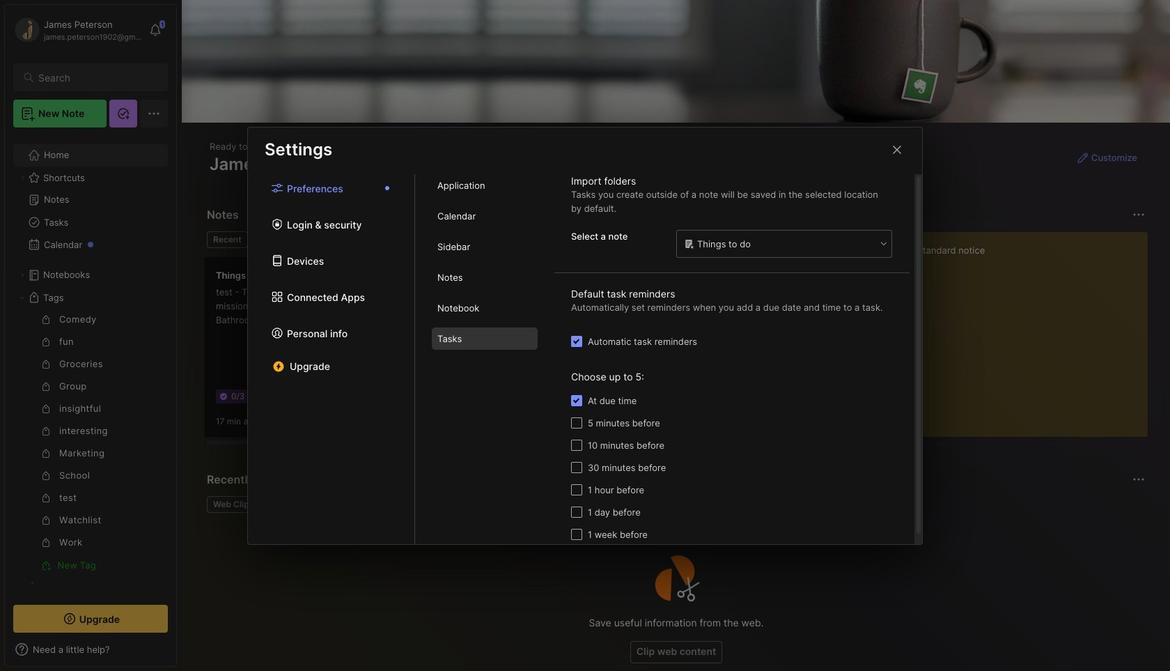 Task type: locate. For each thing, give the bounding box(es) containing it.
expand tags image
[[18, 293, 26, 302]]

None checkbox
[[572, 336, 583, 347], [572, 417, 583, 429], [572, 440, 583, 451], [572, 484, 583, 496], [572, 507, 583, 518], [572, 529, 583, 540], [572, 336, 583, 347], [572, 417, 583, 429], [572, 440, 583, 451], [572, 484, 583, 496], [572, 507, 583, 518], [572, 529, 583, 540]]

tree inside main element
[[5, 136, 176, 629]]

row group
[[204, 256, 1171, 446]]

group
[[13, 309, 160, 576]]

tab list
[[248, 174, 415, 544], [415, 174, 555, 544], [207, 231, 823, 248]]

tab
[[432, 174, 538, 197], [432, 205, 538, 227], [207, 231, 248, 248], [254, 231, 310, 248], [432, 236, 538, 258], [432, 266, 538, 289], [432, 297, 538, 319], [432, 328, 538, 350], [207, 496, 260, 513]]

tree
[[5, 136, 176, 629]]

none search field inside main element
[[38, 69, 155, 86]]

None checkbox
[[572, 395, 583, 406], [572, 462, 583, 473], [572, 395, 583, 406], [572, 462, 583, 473]]

None search field
[[38, 69, 155, 86]]

Default task note field
[[676, 229, 894, 259]]

Start writing… text field
[[857, 232, 1148, 426]]

group inside tree
[[13, 309, 160, 576]]



Task type: vqa. For each thing, say whether or not it's contained in the screenshot.
Expand Notebooks image
yes



Task type: describe. For each thing, give the bounding box(es) containing it.
main element
[[0, 0, 181, 671]]

expand notebooks image
[[18, 271, 26, 279]]

Search text field
[[38, 71, 155, 84]]

close image
[[889, 141, 906, 158]]



